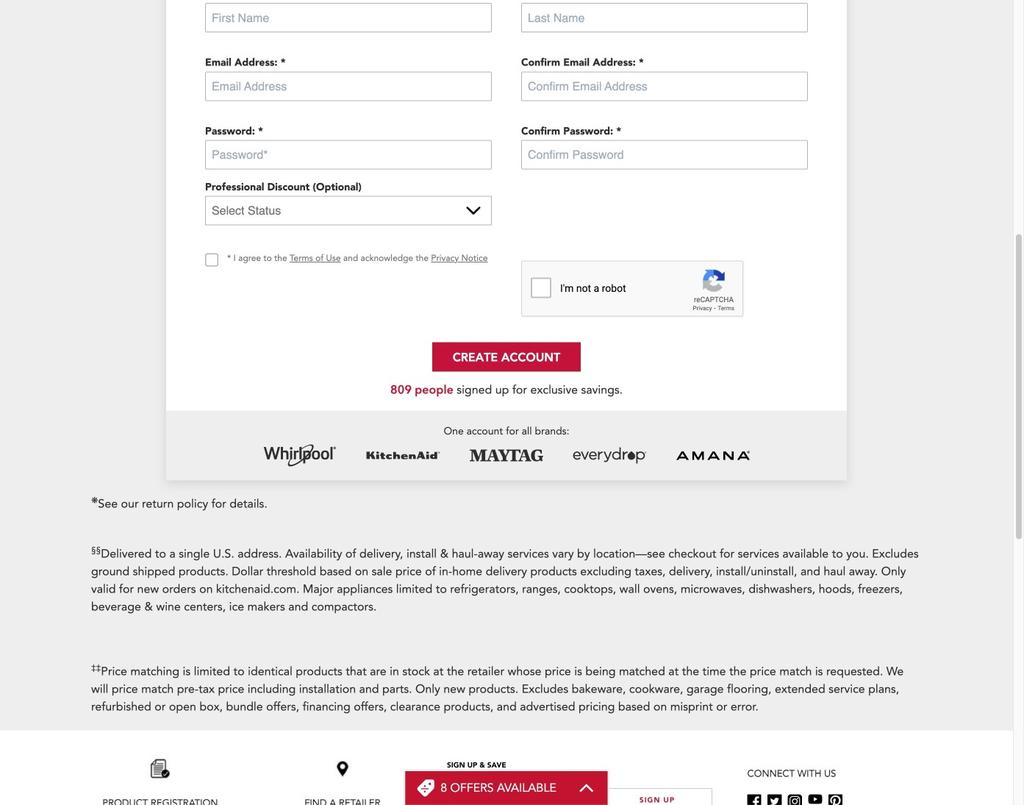 Task type: vqa. For each thing, say whether or not it's contained in the screenshot.
for Countertop Appliances, Kitchenware & Kitchen Tools or
no



Task type: describe. For each thing, give the bounding box(es) containing it.
Confirm Password password field
[[521, 140, 808, 169]]

First Name text field
[[205, 3, 492, 32]]

visit our youtube channel image
[[808, 794, 822, 804]]

follow us on facebook image
[[747, 794, 762, 805]]

follow us on twitter image
[[768, 794, 782, 805]]

visit us on pinterest image
[[829, 794, 843, 805]]

Confirm Email Address email field
[[521, 72, 808, 101]]

kitchenaid image
[[367, 437, 440, 474]]

find a retailer image
[[328, 754, 357, 798]]

everydrop image
[[573, 437, 647, 474]]



Task type: locate. For each thing, give the bounding box(es) containing it.
amanalogo nav image
[[676, 437, 750, 474]]

maytag image
[[470, 437, 543, 474]]

Password password field
[[205, 140, 492, 169]]

Email Address email field
[[205, 72, 492, 101]]

product registration image
[[146, 754, 175, 798]]

whirlpool image
[[263, 437, 337, 474]]

follow us on instagram image
[[788, 794, 802, 805]]

Last Name text field
[[521, 3, 808, 32]]



